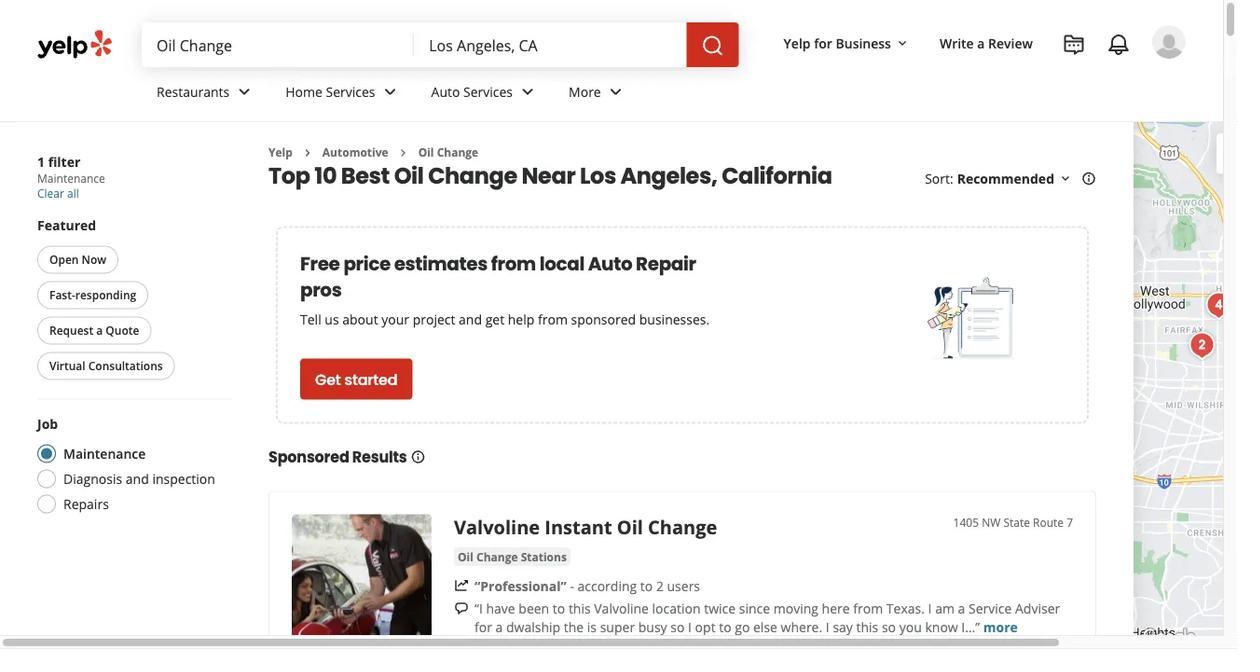 Task type: vqa. For each thing, say whether or not it's contained in the screenshot.
THE TWICE
yes



Task type: locate. For each thing, give the bounding box(es) containing it.
none field up more
[[429, 35, 672, 55]]

top 10 best oil change near los angeles, california
[[269, 160, 833, 191]]

0 vertical spatial valvoline
[[454, 514, 540, 540]]

1 horizontal spatial yelp
[[784, 34, 811, 52]]

24 chevron down v2 image for more
[[605, 81, 627, 103]]

16 chevron down v2 image
[[1059, 171, 1074, 186]]

for left business at the right
[[814, 34, 833, 52]]

24 chevron down v2 image right restaurants
[[233, 81, 256, 103]]

1 vertical spatial to
[[553, 599, 565, 617]]

get started button
[[300, 359, 413, 400]]

1 horizontal spatial from
[[538, 311, 568, 328]]

0 vertical spatial and
[[459, 311, 482, 328]]

0 vertical spatial 16 info v2 image
[[1082, 171, 1097, 186]]

get started
[[315, 369, 398, 390]]

a right write
[[978, 34, 985, 52]]

0 horizontal spatial for
[[475, 618, 492, 636]]

pros
[[300, 276, 342, 303]]

free price estimates from local auto repair pros image
[[928, 272, 1021, 365]]

0 horizontal spatial auto
[[431, 83, 460, 100]]

1 24 chevron down v2 image from the left
[[233, 81, 256, 103]]

and
[[459, 311, 482, 328], [126, 470, 149, 488]]

auto right local
[[588, 250, 633, 276]]

fast-responding
[[49, 287, 136, 303]]

3 24 chevron down v2 image from the left
[[605, 81, 627, 103]]

route
[[1034, 514, 1064, 530]]

16 trending v2 image
[[454, 579, 469, 593]]

0 horizontal spatial to
[[553, 599, 565, 617]]

location
[[653, 599, 701, 617]]

automotive link
[[323, 145, 389, 160]]

oil right instant
[[617, 514, 644, 540]]

fast-
[[49, 287, 75, 303]]

map region
[[1082, 62, 1238, 649]]

from right here
[[854, 599, 884, 617]]

2 vertical spatial to
[[719, 618, 732, 636]]

valvoline instant oil change image
[[1201, 287, 1238, 324], [292, 514, 432, 649]]

none field up the home on the left of the page
[[157, 35, 400, 55]]

so left you
[[882, 618, 896, 636]]

2 so from the left
[[882, 618, 896, 636]]

2 vertical spatial from
[[854, 599, 884, 617]]

1 vertical spatial maintenance
[[63, 445, 146, 463]]

0 horizontal spatial valvoline
[[454, 514, 540, 540]]

open now button
[[37, 246, 119, 274]]

1 horizontal spatial 24 chevron down v2 image
[[517, 81, 539, 103]]

to for been
[[553, 599, 565, 617]]

1 horizontal spatial for
[[814, 34, 833, 52]]

services inside home services link
[[326, 83, 375, 100]]

been
[[519, 599, 550, 617]]

yelp left business at the right
[[784, 34, 811, 52]]

this up the on the left of the page
[[569, 599, 591, 617]]

1 vertical spatial auto
[[588, 250, 633, 276]]

1 vertical spatial valvoline instant oil change image
[[292, 514, 432, 649]]

0 vertical spatial this
[[569, 599, 591, 617]]

1 services from the left
[[326, 83, 375, 100]]

0 horizontal spatial 16 info v2 image
[[411, 449, 426, 464]]

for inside button
[[814, 34, 833, 52]]

projects image
[[1063, 34, 1086, 56]]

auto
[[431, 83, 460, 100], [588, 250, 633, 276]]

top
[[269, 160, 310, 191]]

services for auto services
[[464, 83, 513, 100]]

tell
[[300, 311, 322, 328]]

24 chevron down v2 image inside restaurants link
[[233, 81, 256, 103]]

write
[[940, 34, 974, 52]]

1 horizontal spatial and
[[459, 311, 482, 328]]

services for home services
[[326, 83, 375, 100]]

1 horizontal spatial auto
[[588, 250, 633, 276]]

services inside auto services link
[[464, 83, 513, 100]]

2 none field from the left
[[429, 35, 672, 55]]

maintenance
[[37, 171, 105, 186], [63, 445, 146, 463]]

None search field
[[142, 22, 743, 67]]

so
[[671, 618, 685, 636], [882, 618, 896, 636]]

the
[[564, 618, 584, 636]]

1 none field from the left
[[157, 35, 400, 55]]

0 horizontal spatial 24 chevron down v2 image
[[233, 81, 256, 103]]

auto right 24 chevron down v2 icon
[[431, 83, 460, 100]]

go
[[735, 618, 750, 636]]

valvoline up oil change stations button at left bottom
[[454, 514, 540, 540]]

auto inside business categories element
[[431, 83, 460, 100]]

for
[[814, 34, 833, 52], [475, 618, 492, 636]]

am
[[936, 599, 955, 617]]

free price estimates from local auto repair pros tell us about your project and get help from sponsored businesses.
[[300, 250, 710, 328]]

"professional"
[[475, 577, 567, 595]]

0 horizontal spatial so
[[671, 618, 685, 636]]

responding
[[75, 287, 136, 303]]

24 chevron down v2 image inside more link
[[605, 81, 627, 103]]

1 vertical spatial from
[[538, 311, 568, 328]]

to
[[641, 577, 653, 595], [553, 599, 565, 617], [719, 618, 732, 636]]

and inside free price estimates from local auto repair pros tell us about your project and get help from sponsored businesses.
[[459, 311, 482, 328]]

a inside write a review link
[[978, 34, 985, 52]]

virtual
[[49, 358, 85, 374]]

filter
[[48, 153, 80, 170]]

1 vertical spatial for
[[475, 618, 492, 636]]

and inside option group
[[126, 470, 149, 488]]

so down location
[[671, 618, 685, 636]]

services up the oil change
[[464, 83, 513, 100]]

to left go
[[719, 618, 732, 636]]

2 services from the left
[[464, 83, 513, 100]]

0 vertical spatial auto
[[431, 83, 460, 100]]

from left local
[[491, 250, 536, 276]]

automotive
[[323, 145, 389, 160]]

1 vertical spatial 16 info v2 image
[[411, 449, 426, 464]]

24 chevron down v2 image
[[233, 81, 256, 103], [517, 81, 539, 103], [605, 81, 627, 103]]

project
[[413, 311, 456, 328]]

virtual consultations
[[49, 358, 163, 374]]

i left say
[[826, 618, 830, 636]]

2 horizontal spatial from
[[854, 599, 884, 617]]

a
[[978, 34, 985, 52], [96, 323, 103, 338], [959, 599, 966, 617], [496, 618, 503, 636]]

yelp inside button
[[784, 34, 811, 52]]

24 chevron down v2 image inside auto services link
[[517, 81, 539, 103]]

0 horizontal spatial yelp
[[269, 145, 293, 160]]

0 horizontal spatial valvoline instant oil change image
[[292, 514, 432, 649]]

16 info v2 image
[[1082, 171, 1097, 186], [411, 449, 426, 464]]

1 horizontal spatial to
[[641, 577, 653, 595]]

more
[[984, 618, 1018, 636]]

valvoline
[[454, 514, 540, 540], [594, 599, 649, 617]]

24 chevron down v2 image right more
[[605, 81, 627, 103]]

24 chevron down v2 image for restaurants
[[233, 81, 256, 103]]

16 chevron right v2 image
[[396, 145, 411, 160]]

maintenance down filter in the top left of the page
[[37, 171, 105, 186]]

24 chevron down v2 image down near text box
[[517, 81, 539, 103]]

0 vertical spatial valvoline instant oil change image
[[1201, 287, 1238, 324]]

where.
[[781, 618, 823, 636]]

0 horizontal spatial from
[[491, 250, 536, 276]]

1 horizontal spatial services
[[464, 83, 513, 100]]

1 horizontal spatial so
[[882, 618, 896, 636]]

option group
[[32, 415, 231, 519]]

16 info v2 image right results
[[411, 449, 426, 464]]

0 horizontal spatial and
[[126, 470, 149, 488]]

twice
[[704, 599, 736, 617]]

valvoline instant oil change image inside map "region"
[[1201, 287, 1238, 324]]

7
[[1067, 514, 1074, 530]]

yelp
[[784, 34, 811, 52], [269, 145, 293, 160]]

service
[[969, 599, 1012, 617]]

16 info v2 image right 16 chevron down v2 image
[[1082, 171, 1097, 186]]

california
[[722, 160, 833, 191]]

option group containing job
[[32, 415, 231, 519]]

0 horizontal spatial this
[[569, 599, 591, 617]]

get
[[486, 311, 505, 328]]

best
[[341, 160, 390, 191]]

2 horizontal spatial 24 chevron down v2 image
[[605, 81, 627, 103]]

0 vertical spatial for
[[814, 34, 833, 52]]

2 24 chevron down v2 image from the left
[[517, 81, 539, 103]]

since
[[739, 599, 771, 617]]

results
[[352, 447, 407, 468]]

0 horizontal spatial services
[[326, 83, 375, 100]]

to for according
[[641, 577, 653, 595]]

none field find
[[157, 35, 400, 55]]

i
[[929, 599, 932, 617], [688, 618, 692, 636], [826, 618, 830, 636]]

this right say
[[857, 618, 879, 636]]

restaurants link
[[142, 67, 271, 121]]

get
[[315, 369, 341, 390]]

services left 24 chevron down v2 icon
[[326, 83, 375, 100]]

maintenance up diagnosis
[[63, 445, 146, 463]]

None field
[[157, 35, 400, 55], [429, 35, 672, 55]]

nw
[[982, 514, 1001, 530]]

i left am
[[929, 599, 932, 617]]

1 horizontal spatial none field
[[429, 35, 672, 55]]

valvoline up super
[[594, 599, 649, 617]]

Find text field
[[157, 35, 400, 55]]

home
[[286, 83, 323, 100]]

have
[[486, 599, 516, 617]]

los
[[580, 160, 616, 191]]

1 vertical spatial yelp
[[269, 145, 293, 160]]

1 horizontal spatial 16 info v2 image
[[1082, 171, 1097, 186]]

2 horizontal spatial i
[[929, 599, 932, 617]]

for down "i
[[475, 618, 492, 636]]

1405
[[954, 514, 979, 530]]

consultations
[[88, 358, 163, 374]]

valvoline inside '"i have been to this valvoline location twice since moving here from texas. i am a service adviser for a dwalship the is super busy so i opt to go else where. i say this so you know i…"'
[[594, 599, 649, 617]]

0 vertical spatial yelp
[[784, 34, 811, 52]]

0 horizontal spatial none field
[[157, 35, 400, 55]]

know
[[926, 618, 959, 636]]

from right help
[[538, 311, 568, 328]]

oil change link
[[418, 145, 479, 160]]

yelp left 16 chevron right v2 image
[[269, 145, 293, 160]]

open now
[[49, 252, 106, 267]]

to left the 2 on the bottom right of page
[[641, 577, 653, 595]]

for inside '"i have been to this valvoline location twice since moving here from texas. i am a service adviser for a dwalship the is super busy so i opt to go else where. i say this so you know i…"'
[[475, 618, 492, 636]]

oil right 16 chevron right v2 icon
[[418, 145, 434, 160]]

1 horizontal spatial valvoline instant oil change image
[[1201, 287, 1238, 324]]

change
[[437, 145, 479, 160], [428, 160, 517, 191], [648, 514, 718, 540], [477, 549, 518, 564]]

request
[[49, 323, 93, 338]]

notifications image
[[1108, 34, 1131, 56]]

from inside '"i have been to this valvoline location twice since moving here from texas. i am a service adviser for a dwalship the is super busy so i opt to go else where. i say this so you know i…"'
[[854, 599, 884, 617]]

0 vertical spatial to
[[641, 577, 653, 595]]

1 vertical spatial valvoline
[[594, 599, 649, 617]]

and right diagnosis
[[126, 470, 149, 488]]

auto services link
[[417, 67, 554, 121]]

yelp for business
[[784, 34, 892, 52]]

more link
[[554, 67, 642, 121]]

from
[[491, 250, 536, 276], [538, 311, 568, 328], [854, 599, 884, 617]]

and left get on the left of the page
[[459, 311, 482, 328]]

i…"
[[962, 618, 980, 636]]

1 horizontal spatial valvoline
[[594, 599, 649, 617]]

0 horizontal spatial i
[[688, 618, 692, 636]]

a left quote
[[96, 323, 103, 338]]

your
[[382, 311, 410, 328]]

google image
[[1139, 625, 1200, 649]]

i left opt
[[688, 618, 692, 636]]

recommended
[[958, 170, 1055, 187]]

1 vertical spatial this
[[857, 618, 879, 636]]

to up the on the left of the page
[[553, 599, 565, 617]]

all
[[67, 186, 79, 201]]

local
[[540, 250, 585, 276]]

1 vertical spatial and
[[126, 470, 149, 488]]

24 chevron down v2 image
[[379, 81, 402, 103]]



Task type: describe. For each thing, give the bounding box(es) containing it.
16 chevron down v2 image
[[895, 36, 910, 51]]

repair
[[636, 250, 696, 276]]

near
[[522, 160, 576, 191]]

super
[[600, 618, 635, 636]]

search image
[[702, 35, 724, 57]]

businesses.
[[640, 311, 710, 328]]

restaurants
[[157, 83, 230, 100]]

dwalship
[[506, 618, 561, 636]]

us
[[325, 311, 339, 328]]

users
[[667, 577, 701, 595]]

16 chevron right v2 image
[[300, 145, 315, 160]]

featured
[[37, 216, 96, 234]]

sponsored results
[[269, 447, 407, 468]]

greg r. image
[[1153, 25, 1186, 59]]

1 so from the left
[[671, 618, 685, 636]]

write a review
[[940, 34, 1034, 52]]

else
[[754, 618, 778, 636]]

diagnosis
[[63, 470, 122, 488]]

"i have been to this valvoline location twice since moving here from texas. i am a service adviser for a dwalship the is super busy so i opt to go else where. i say this so you know i…"
[[475, 599, 1061, 636]]

2 horizontal spatial to
[[719, 618, 732, 636]]

1405 nw state route 7
[[954, 514, 1074, 530]]

clear all link
[[37, 186, 79, 201]]

yelp for yelp for business
[[784, 34, 811, 52]]

texas.
[[887, 599, 925, 617]]

2
[[657, 577, 664, 595]]

a right am
[[959, 599, 966, 617]]

0 vertical spatial from
[[491, 250, 536, 276]]

oil change stations link
[[454, 547, 571, 566]]

"professional" - according to 2 users
[[475, 577, 701, 595]]

-
[[570, 577, 574, 595]]

valvoline instant oil change link
[[454, 514, 718, 540]]

maintenance inside option group
[[63, 445, 146, 463]]

sponsored
[[571, 311, 636, 328]]

request a quote button
[[37, 317, 151, 345]]

oil up 16 trending v2 icon
[[458, 549, 474, 564]]

valvoline instant oil change image
[[1184, 327, 1221, 364]]

write a review link
[[933, 26, 1041, 60]]

sort:
[[925, 170, 954, 187]]

free
[[300, 250, 340, 276]]

1 horizontal spatial this
[[857, 618, 879, 636]]

here
[[822, 599, 850, 617]]

angeles,
[[621, 160, 718, 191]]

recommended button
[[958, 170, 1074, 187]]

clear
[[37, 186, 64, 201]]

none field near
[[429, 35, 672, 55]]

auto services
[[431, 83, 513, 100]]

open
[[49, 252, 79, 267]]

business
[[836, 34, 892, 52]]

a down have at the left of the page
[[496, 618, 503, 636]]

say
[[833, 618, 853, 636]]

yelp for business button
[[777, 26, 918, 60]]

you
[[900, 618, 922, 636]]

virtual consultations button
[[37, 352, 175, 380]]

yelp for yelp link at the top left of the page
[[269, 145, 293, 160]]

valvoline inside valvoline instant oil change oil change stations
[[454, 514, 540, 540]]

valvoline instant oil change oil change stations
[[454, 514, 718, 564]]

24 chevron down v2 image for auto services
[[517, 81, 539, 103]]

1
[[37, 153, 45, 170]]

16 speech v2 image
[[454, 601, 469, 616]]

now
[[82, 252, 106, 267]]

stations
[[521, 549, 567, 564]]

0 vertical spatial maintenance
[[37, 171, 105, 186]]

according
[[578, 577, 637, 595]]

opt
[[695, 618, 716, 636]]

about
[[343, 311, 378, 328]]

moving
[[774, 599, 819, 617]]

"i
[[475, 599, 483, 617]]

repairs
[[63, 495, 109, 513]]

is
[[587, 618, 597, 636]]

inspection
[[152, 470, 215, 488]]

a inside request a quote button
[[96, 323, 103, 338]]

10
[[315, 160, 337, 191]]

yelp link
[[269, 145, 293, 160]]

instant
[[545, 514, 612, 540]]

review
[[989, 34, 1034, 52]]

job
[[37, 415, 58, 433]]

busy
[[639, 618, 668, 636]]

fast-responding button
[[37, 281, 149, 309]]

home services link
[[271, 67, 417, 121]]

1 horizontal spatial i
[[826, 618, 830, 636]]

oil right the best
[[394, 160, 424, 191]]

auto inside free price estimates from local auto repair pros tell us about your project and get help from sponsored businesses.
[[588, 250, 633, 276]]

home services
[[286, 83, 375, 100]]

adviser
[[1016, 599, 1061, 617]]

sponsored
[[269, 447, 349, 468]]

request a quote
[[49, 323, 139, 338]]

business categories element
[[142, 67, 1186, 121]]

user actions element
[[769, 23, 1213, 138]]

featured group
[[34, 216, 231, 384]]

quote
[[106, 323, 139, 338]]

Near text field
[[429, 35, 672, 55]]

started
[[345, 369, 398, 390]]

oil change stations button
[[454, 547, 571, 566]]

diagnosis and inspection
[[63, 470, 215, 488]]

price
[[344, 250, 391, 276]]



